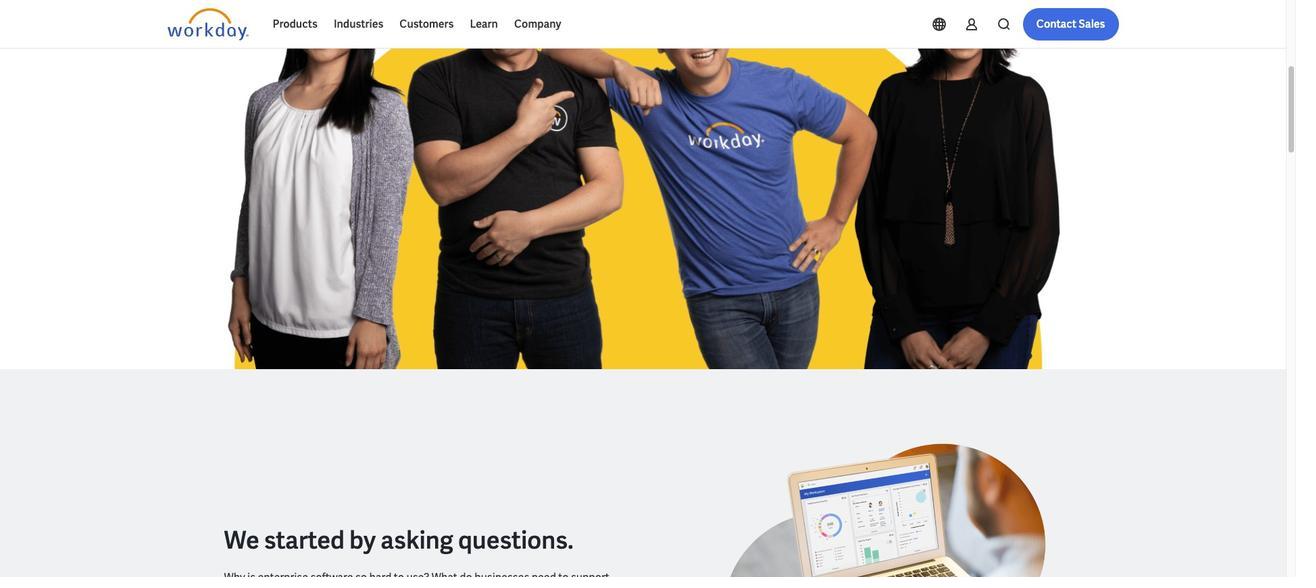 Task type: locate. For each thing, give the bounding box(es) containing it.
contact
[[1037, 17, 1077, 31]]

we started by asking questions.
[[224, 525, 574, 557]]

company button
[[506, 8, 570, 41]]

we
[[224, 525, 259, 557]]

sales
[[1079, 17, 1106, 31]]

learn button
[[462, 8, 506, 41]]

industries button
[[326, 8, 392, 41]]

customers
[[400, 17, 454, 31]]

go to the homepage image
[[167, 8, 248, 41]]

products
[[273, 17, 318, 31]]

asking
[[381, 525, 453, 557]]

by
[[350, 525, 376, 557]]



Task type: vqa. For each thing, say whether or not it's contained in the screenshot.
LEARNING
no



Task type: describe. For each thing, give the bounding box(es) containing it.
questions.
[[458, 525, 574, 557]]

industries
[[334, 17, 384, 31]]

contact sales link
[[1023, 8, 1119, 41]]

company
[[514, 17, 561, 31]]

customers button
[[392, 8, 462, 41]]

started
[[264, 525, 345, 557]]

products button
[[265, 8, 326, 41]]

person on laptop viewing workday product. image
[[664, 445, 1062, 578]]

smiling group of employees. image
[[224, 0, 1062, 370]]

learn
[[470, 17, 498, 31]]

contact sales
[[1037, 17, 1106, 31]]



